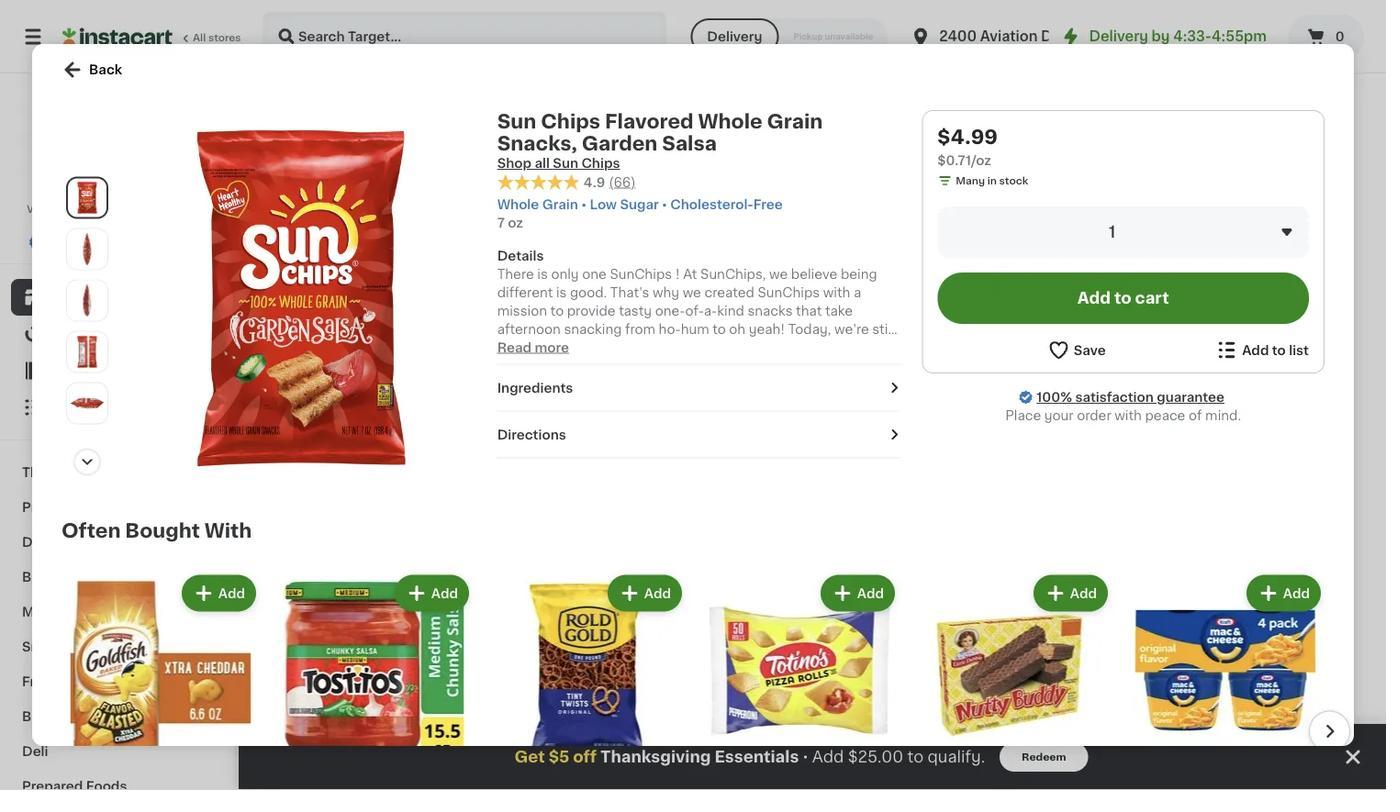 Task type: vqa. For each thing, say whether or not it's contained in the screenshot.
The Original Donut Shop Dark K-Cup Pods $
yes



Task type: describe. For each thing, give the bounding box(es) containing it.
often bought with
[[62, 522, 252, 541]]

frozen
[[22, 676, 67, 689]]

enlarge chips & pretzels sun chips flavored whole grain snacks, garden salsa angle_back (opens in a new tab) image
[[71, 335, 104, 368]]

1 vertical spatial we
[[683, 286, 701, 299]]

roasters
[[1023, 666, 1081, 679]]

sun for sun chips flavored whole grain snacks, garden salsa shop all sun chips
[[497, 112, 536, 131]]

wavy
[[646, 341, 679, 354]]

2 vertical spatial is
[[556, 378, 567, 391]]

why
[[653, 286, 679, 299]]

to up afternoon
[[550, 305, 564, 317]]

today,
[[788, 323, 831, 336]]

like
[[690, 378, 712, 391]]

flavored for sun chips flavored whole grain snacks, garden salsa
[[344, 397, 399, 410]]

every
[[670, 687, 717, 703]]

sugar inside green mountain coffee roasters cinnamon sugar cookie k-cup pods
[[1044, 684, 1082, 697]]

ct inside entenmann's entenmann's little bites blueberry muffins 5 ct
[[829, 452, 840, 462]]

snacks for snacks & candy
[[22, 641, 70, 654]]

to left oh
[[713, 323, 726, 336]]

2
[[485, 400, 492, 410]]

0 horizontal spatial 7
[[275, 469, 281, 479]]

little inside entenmann's entenmann's little bites blueberry muffins 5 ct
[[907, 416, 940, 429]]

beverages
[[22, 571, 92, 584]]

1 vertical spatial many in stock
[[657, 452, 729, 462]]

2 different from the top
[[497, 378, 553, 391]]

1 different from the top
[[497, 286, 553, 299]]

whole grain • low sugar • cholesterol-free 7 oz
[[497, 198, 783, 229]]

view pricing policy. not affiliated with instacart. link
[[15, 202, 219, 231]]

0 horizontal spatial it
[[81, 328, 90, 341]]

kind
[[717, 305, 744, 317]]

redeem
[[1022, 752, 1066, 762]]

peace
[[1145, 409, 1186, 422]]

& inside angie's boomchickapop sweet & salty kettle corn popcorn
[[500, 452, 511, 465]]

taste the season in every sip image
[[670, 621, 703, 654]]

grain inside 4 sun chips flavored whole grain snacks, harvest cheddar
[[1227, 416, 1261, 429]]

sun
[[553, 157, 578, 170]]

add inside treatment tracker modal 'dialog'
[[812, 750, 844, 765]]

pods inside the original donut shop dark k-cup pods
[[1241, 684, 1274, 697]]

(1.1k)
[[1043, 704, 1069, 714]]

1 for 1 lb
[[820, 23, 824, 33]]

1.48
[[1019, 41, 1040, 51]]

read more
[[497, 341, 569, 354]]

& for eggs
[[61, 536, 72, 549]]

chocolate
[[638, 416, 705, 429]]

delivery for delivery by 4:33-4:55pm
[[1089, 30, 1149, 43]]

to inside button
[[1272, 344, 1286, 357]]

1 vertical spatial that
[[727, 378, 753, 391]]

chips inside 4 sun chips flavored whole grain snacks, harvest cheddar
[[1211, 397, 1248, 410]]

guarantee inside button
[[141, 237, 195, 247]]

qualify.
[[928, 750, 985, 765]]

chips for sun chips flavored whole grain snacks, garden salsa
[[303, 397, 341, 410]]

buy for buy 2 for $6
[[462, 400, 483, 410]]

snacks & candy
[[22, 641, 131, 654]]

24 for the original donut shop dark k-cup pods
[[1241, 719, 1254, 729]]

2 horizontal spatial and
[[772, 341, 797, 354]]

mountain
[[1018, 647, 1079, 660]]

whole inside sun chips flavored whole grain snacks, garden salsa
[[275, 416, 316, 429]]

list
[[1289, 344, 1309, 357]]

blueberry
[[820, 434, 883, 447]]

1 for 1
[[1109, 224, 1116, 240]]

0 vertical spatial in
[[988, 176, 997, 186]]

2 vertical spatial and
[[641, 378, 665, 391]]

100% satisfaction guarantee inside button
[[47, 237, 195, 247]]

gluten- for angie's boomchickapop sweet & salty kettle corn popcorn
[[459, 353, 499, 363]]

by
[[1152, 30, 1170, 43]]

essentials
[[715, 750, 799, 765]]

1 field
[[938, 207, 1309, 258]]

1 horizontal spatial (66)
[[609, 176, 636, 189]]

oz right 1.48
[[1043, 41, 1055, 51]]

garden inside 3 sensible portions garden veggie straws sea salt
[[1117, 397, 1165, 410]]

good.
[[570, 286, 607, 299]]

whole inside 4 sun chips flavored whole grain snacks, harvest cheddar
[[1183, 416, 1223, 429]]

0 vertical spatial being
[[841, 268, 877, 281]]

the original donut shop dark k-cup pods
[[1241, 647, 1362, 697]]

that's
[[610, 286, 649, 299]]

aviation
[[980, 30, 1038, 43]]

free for angie's boomchickapop sweet & salty kettle corn popcorn
[[498, 353, 522, 363]]

target logo image
[[77, 95, 157, 176]]

1 vertical spatial and
[[582, 360, 606, 372]]

waves
[[547, 341, 588, 354]]

instacart.
[[100, 219, 150, 229]]

$6
[[511, 400, 525, 410]]

all
[[535, 157, 550, 170]]

save
[[1074, 344, 1106, 357]]

add to cart
[[1078, 291, 1169, 306]]

gluten-free vegan for angie's boomchickapop sweet & salty kettle corn popcorn
[[459, 353, 562, 363]]

$ for green mountain coffee roasters cinnamon sugar cookie k-cup pods
[[979, 624, 985, 634]]

delivery button
[[691, 18, 779, 55]]

2400 aviation dr button
[[910, 11, 1058, 62]]

sugar inside the whole grain • low sugar • cholesterol-free 7 oz
[[620, 198, 659, 211]]

1 vertical spatial all
[[698, 746, 711, 756]]

chips & pretzels sun chips flavored whole grain snacks, garden salsa hero image
[[128, 125, 475, 473]]

8 oz button
[[638, 0, 805, 56]]

sun inside 4 sun chips flavored whole grain snacks, harvest cheddar
[[1183, 397, 1207, 410]]

view for view pricing policy. not affiliated with instacart.
[[27, 204, 52, 214]]

sip
[[721, 687, 747, 703]]

affiliated
[[152, 204, 199, 214]]

your
[[1045, 409, 1074, 422]]

buy it again
[[51, 328, 129, 341]]

with up take
[[823, 286, 851, 299]]

0
[[1336, 30, 1345, 43]]

add to list
[[1242, 344, 1309, 357]]

with
[[204, 522, 252, 541]]

1 horizontal spatial guarantee
[[1157, 391, 1225, 404]]

salty
[[514, 452, 547, 465]]

instacart logo image
[[62, 26, 173, 48]]

(283)
[[1309, 704, 1336, 714]]

100% satisfaction guarantee link
[[1037, 388, 1225, 407]]

16 oz
[[457, 6, 483, 16]]

whole inside sun chips flavored whole grain snacks, garden salsa shop all sun chips
[[698, 112, 763, 131]]

x
[[1011, 41, 1017, 51]]

thanksgiving inside thanksgiving link
[[22, 466, 110, 479]]

view pricing policy. not affiliated with instacart.
[[27, 204, 199, 229]]

3
[[1012, 373, 1025, 392]]

sun chips flavored whole grain snacks, garden salsa shop all sun chips
[[497, 112, 823, 170]]

cart
[[1135, 291, 1169, 306]]

1 horizontal spatial of
[[1189, 409, 1202, 422]]

veggie
[[1001, 416, 1046, 429]]

1 vertical spatial is
[[556, 286, 567, 299]]

0 vertical spatial that
[[796, 305, 822, 317]]

100% satisfaction guarantee button
[[29, 231, 206, 250]]

item carousel region containing snacks
[[275, 131, 1350, 568]]

details
[[497, 249, 544, 262]]

lists
[[51, 401, 83, 414]]

read
[[497, 341, 532, 354]]

enlarge chips & pretzels sun chips flavored whole grain snacks, garden salsa angle_left (opens in a new tab) image
[[71, 233, 104, 266]]

& for candy
[[73, 641, 84, 654]]

ct for green mountain coffee roasters cinnamon sugar cookie k-cup pods
[[991, 719, 1001, 729]]

k- inside green mountain coffee roasters cinnamon sugar cookie k-cup pods
[[1024, 702, 1038, 715]]

entenmann's for blueberry
[[820, 397, 903, 410]]

the
[[719, 667, 746, 683]]

from
[[625, 323, 656, 336]]

free for sensible portions garden veggie straws sea salt
[[1043, 353, 1066, 363]]

hum
[[681, 323, 709, 336]]

enlarge chips & pretzels sun chips flavored whole grain snacks, garden salsa angle_right (opens in a new tab) image
[[71, 284, 104, 317]]

dairy & eggs link
[[11, 525, 223, 560]]

nsored button
[[670, 705, 835, 722]]

(66) button
[[609, 173, 636, 191]]

cup inside the original donut shop dark k-cup pods
[[1326, 666, 1353, 679]]

$4.99 $0.71/oz
[[938, 127, 998, 167]]

muffins for bites
[[742, 416, 791, 429]]

1 horizontal spatial 100% satisfaction guarantee
[[1037, 391, 1225, 404]]

delivery for delivery
[[707, 30, 762, 43]]

believe
[[791, 268, 838, 281]]

1 vertical spatial in
[[688, 452, 698, 462]]

17 for green
[[985, 623, 1005, 642]]

delivery by 4:33-4:55pm
[[1089, 30, 1267, 43]]

place your order with peace of mind.
[[1006, 409, 1241, 422]]

flavored inside 4 sun chips flavored whole grain snacks, harvest cheddar
[[1251, 397, 1307, 410]]

24 ct for green mountain coffee roasters cinnamon sugar cookie k-cup pods
[[975, 719, 1001, 729]]

1 horizontal spatial sunchips
[[758, 286, 820, 299]]

24 for green mountain coffee roasters cinnamon sugar cookie k-cup pods
[[975, 719, 988, 729]]

2 vertical spatial we
[[668, 378, 687, 391]]

0 horizontal spatial our
[[570, 378, 591, 391]]

shop inside shop link
[[51, 291, 86, 304]]

1 horizontal spatial our
[[621, 341, 643, 354]]

season
[[750, 667, 811, 683]]

item carousel region containing add
[[36, 564, 1351, 790]]

snacks, inside 4 sun chips flavored whole grain snacks, harvest cheddar
[[1265, 416, 1314, 429]]

0 vertical spatial we
[[769, 268, 788, 281]]

directions
[[497, 428, 566, 441]]

1 horizontal spatial 100%
[[1037, 391, 1072, 404]]

cholesterol-
[[670, 198, 754, 211]]

gluten- for sensible portions garden veggie straws sea salt
[[1003, 353, 1043, 363]]

snacking
[[564, 323, 622, 336]]

cinnamon
[[975, 684, 1041, 697]]

the
[[1241, 647, 1265, 660]]

treatment tracker modal dialog
[[239, 724, 1386, 790]]

get
[[515, 750, 545, 765]]

policy.
[[93, 204, 128, 214]]

$ 4 99
[[279, 373, 315, 392]]

add inside add to cart "button"
[[1078, 291, 1111, 306]]

unique
[[682, 341, 726, 354]]

!
[[675, 268, 680, 281]]

8 for 8 oz
[[638, 24, 645, 34]]

0 horizontal spatial •
[[581, 198, 587, 211]]

little inside entenmann's little bites chocolate chip muffins
[[725, 397, 758, 410]]

4:33-
[[1173, 30, 1212, 43]]

many inside item carousel region
[[657, 452, 686, 462]]



Task type: locate. For each thing, give the bounding box(es) containing it.
1 vertical spatial cup
[[1038, 702, 1065, 715]]

99 inside $ 4 99
[[301, 374, 315, 384]]

oz for 16 oz
[[471, 6, 483, 16]]

ct down the original donut shop dark k-cup pods
[[1257, 719, 1268, 729]]

taste
[[670, 667, 715, 683]]

different up mission
[[497, 286, 553, 299]]

$ 17 99 up the the
[[1245, 623, 1288, 642]]

corn
[[592, 452, 624, 465]]

meat
[[22, 606, 56, 619]]

0 horizontal spatial pods
[[975, 721, 1008, 734]]

0 horizontal spatial many in stock
[[657, 452, 729, 462]]

many in stock down $0.71/oz
[[956, 176, 1028, 186]]

2 $ 17 99 from the left
[[1245, 623, 1288, 642]]

free
[[754, 198, 783, 211], [498, 353, 522, 363], [1043, 353, 1066, 363]]

snacks,
[[497, 134, 577, 153], [357, 416, 407, 429], [1265, 416, 1314, 429]]

vegan for sensible portions garden veggie straws sea salt
[[1073, 353, 1106, 363]]

sunchips up snacks
[[758, 286, 820, 299]]

satisfaction up place your order with peace of mind.
[[1075, 391, 1154, 404]]

entenmann's inside entenmann's little bites chocolate chip muffins
[[638, 397, 722, 410]]

1 horizontal spatial 8
[[1001, 41, 1008, 51]]

guarantee
[[141, 237, 195, 247], [1157, 391, 1225, 404]]

17 up green
[[985, 623, 1005, 642]]

chips for sun chips flavored whole grain snacks, garden salsa shop all sun chips
[[541, 112, 600, 131]]

garden inside sun chips flavored whole grain snacks, garden salsa
[[275, 434, 323, 447]]

provide
[[567, 305, 616, 317]]

1 horizontal spatial in
[[814, 667, 829, 683]]

99 up green
[[1007, 624, 1021, 634]]

1 horizontal spatial 17
[[1252, 623, 1272, 642]]

sun for sun chips flavored whole grain snacks, garden salsa
[[275, 397, 300, 410]]

that up today,
[[796, 305, 822, 317]]

snacks for snacks
[[275, 139, 350, 159]]

• right essentials
[[803, 750, 809, 765]]

1 vertical spatial being
[[819, 360, 856, 372]]

• for low
[[662, 198, 667, 211]]

1 horizontal spatial •
[[662, 198, 667, 211]]

taste the season in every sip nsored
[[670, 667, 829, 719]]

1 vertical spatial salsa
[[326, 434, 361, 447]]

0 vertical spatial 100%
[[47, 237, 75, 247]]

1
[[820, 23, 824, 33], [1109, 224, 1116, 240]]

k-
[[1311, 666, 1326, 679], [1024, 702, 1038, 715]]

combination
[[800, 341, 881, 354]]

free inside the whole grain • low sugar • cholesterol-free 7 oz
[[754, 198, 783, 211]]

1 vertical spatial k-
[[1024, 702, 1038, 715]]

0 vertical spatial shop
[[497, 157, 532, 170]]

1 horizontal spatial $ 17 99
[[1245, 623, 1288, 642]]

0 vertical spatial stock
[[999, 176, 1028, 186]]

chips up harvest
[[1211, 397, 1248, 410]]

1 vertical spatial thanksgiving
[[601, 750, 711, 765]]

salsa inside sun chips flavored whole grain snacks, garden salsa
[[326, 434, 361, 447]]

24 ct down the original donut shop dark k-cup pods
[[1241, 719, 1268, 729]]

1 horizontal spatial flavored
[[605, 112, 694, 131]]

0 horizontal spatial entenmann's
[[638, 397, 722, 410]]

0 horizontal spatial muffins
[[742, 416, 791, 429]]

1 vertical spatial snacks
[[22, 641, 70, 654]]

1 horizontal spatial buy
[[462, 400, 483, 410]]

$ for sun chips flavored whole grain snacks, garden salsa
[[279, 374, 286, 384]]

$0.71/oz
[[938, 154, 992, 167]]

0 horizontal spatial gluten-free vegan
[[459, 353, 562, 363]]

1 vertical spatial (66)
[[343, 454, 365, 464]]

thanksgiving
[[22, 466, 110, 479], [601, 750, 711, 765]]

snacks, inside sun chips flavored whole grain snacks, garden salsa shop all sun chips
[[497, 134, 577, 153]]

to inside treatment tracker modal 'dialog'
[[908, 750, 924, 765]]

view left pricing
[[27, 204, 52, 214]]

product group
[[820, 0, 987, 52], [275, 197, 442, 503], [457, 197, 624, 557], [638, 197, 805, 468], [820, 197, 987, 481], [1001, 197, 1168, 485], [1183, 197, 1350, 503], [62, 572, 260, 790], [275, 572, 473, 790], [488, 572, 686, 790], [701, 572, 899, 790], [914, 572, 1112, 790], [1126, 572, 1325, 790]]

sugar up (1.1k)
[[1044, 684, 1082, 697]]

with down 100% satisfaction guarantee link
[[1115, 409, 1142, 422]]

we down at
[[683, 286, 701, 299]]

satisfaction inside button
[[77, 237, 139, 247]]

& for seafood
[[59, 606, 70, 619]]

sun down $ 4 99
[[275, 397, 300, 410]]

0 vertical spatial many in stock
[[956, 176, 1028, 186]]

oz right 16
[[471, 6, 483, 16]]

view for view all
[[670, 746, 695, 756]]

cup
[[1326, 666, 1353, 679], [1038, 702, 1065, 715]]

oz inside the whole grain • low sugar • cholesterol-free 7 oz
[[508, 216, 523, 229]]

pods down the the
[[1241, 684, 1274, 697]]

0 horizontal spatial view
[[27, 204, 52, 214]]

all stores
[[193, 33, 241, 43]]

0 horizontal spatial $
[[279, 374, 286, 384]]

enlarge chips & pretzels sun chips flavored whole grain snacks, garden salsa angle_top (opens in a new tab) image
[[71, 387, 104, 420]]

7 up details
[[497, 216, 505, 229]]

sunchips up that's
[[610, 268, 672, 281]]

7 down sun chips flavored whole grain snacks, garden salsa
[[275, 469, 281, 479]]

0 horizontal spatial $ 17 99
[[979, 623, 1021, 642]]

1 vertical spatial 8
[[1001, 41, 1008, 51]]

service type group
[[691, 18, 888, 55]]

satisfaction down instacart.
[[77, 237, 139, 247]]

grain inside sun chips flavored whole grain snacks, garden salsa
[[319, 416, 354, 429]]

1 horizontal spatial muffins
[[886, 434, 935, 447]]

bites inside entenmann's entenmann's little bites blueberry muffins 5 ct
[[943, 416, 976, 429]]

produce link
[[11, 490, 223, 525]]

in right season
[[814, 667, 829, 683]]

& right meat
[[59, 606, 70, 619]]

satisfaction
[[77, 237, 139, 247], [1075, 391, 1154, 404]]

muffins inside entenmann's little bites chocolate chip muffins
[[742, 416, 791, 429]]

1 vertical spatial 100% satisfaction guarantee
[[1037, 391, 1225, 404]]

sun chips flavored whole grain snacks, garden salsa
[[275, 397, 407, 447]]

$ 17 99 for green
[[979, 623, 1021, 642]]

17 for the
[[1252, 623, 1272, 642]]

pods down cookie
[[975, 721, 1008, 734]]

1 17 from the left
[[985, 623, 1005, 642]]

add to cart button
[[938, 273, 1309, 324]]

is down grains
[[556, 378, 567, 391]]

1 vertical spatial many
[[657, 452, 686, 462]]

0 horizontal spatial shop
[[51, 291, 86, 304]]

free inside product group
[[1043, 353, 1066, 363]]

entenmann's for chip
[[638, 397, 722, 410]]

snacks, for sun chips flavored whole grain snacks, garden salsa shop all sun chips
[[497, 134, 577, 153]]

0 vertical spatial bites
[[761, 397, 794, 410]]

$ up sun chips flavored whole grain snacks, garden salsa
[[279, 374, 286, 384]]

0 vertical spatial is
[[537, 268, 548, 281]]

chips inside sun chips flavored whole grain snacks, garden salsa shop all sun chips
[[541, 112, 600, 131]]

100% satisfaction guarantee down instacart.
[[47, 237, 195, 247]]

1 horizontal spatial and
[[641, 378, 665, 391]]

2 vegan from the left
[[1073, 353, 1106, 363]]

1 4 from the left
[[286, 373, 300, 392]]

salsa for sun chips flavored whole grain snacks, garden salsa
[[326, 434, 361, 447]]

0 horizontal spatial sun
[[275, 397, 300, 410]]

being down combination
[[819, 360, 856, 372]]

0 horizontal spatial k-
[[1024, 702, 1038, 715]]

• left cholesterol-
[[662, 198, 667, 211]]

delivery inside delivery by 4:33-4:55pm link
[[1089, 30, 1149, 43]]

1 vertical spatial satisfaction
[[1075, 391, 1154, 404]]

★★★★★
[[820, 5, 884, 18], [820, 5, 884, 18], [1001, 24, 1066, 37], [1001, 24, 1066, 37], [497, 174, 580, 190], [497, 174, 580, 190], [275, 452, 340, 465], [275, 452, 340, 465], [975, 702, 1039, 715], [975, 702, 1039, 715], [1241, 702, 1306, 715], [1241, 702, 1306, 715]]

1 gluten-free vegan from the left
[[459, 353, 562, 363]]

8 inside button
[[638, 24, 645, 34]]

buy up recipes
[[51, 328, 77, 341]]

delivery right 8 oz on the top left
[[707, 30, 762, 43]]

99 for sun
[[301, 374, 315, 384]]

1 horizontal spatial entenmann's
[[820, 397, 903, 410]]

sponsored badge image
[[820, 36, 875, 47]]

0 horizontal spatial 100% satisfaction guarantee
[[47, 237, 195, 247]]

0 vertical spatial 7
[[497, 216, 505, 229]]

1 gluten- from the left
[[459, 353, 499, 363]]

1 vertical spatial muffins
[[886, 434, 935, 447]]

all down nsored
[[698, 746, 711, 756]]

$ 17 99
[[979, 623, 1021, 642], [1245, 623, 1288, 642]]

it left again
[[81, 328, 90, 341]]

it inside "there is only one sunchips ! at sunchips,  we believe being different is good. that's why we created sunchips with a mission to provide tasty one-of-a-kind snacks that take afternoon snacking from ho-hum to oh yeah! today, we're still making waves with our wavy unique shape and combination of whole grains and mouthwatering flavors. because being different is our thing... and we like it that way!"
[[715, 378, 724, 391]]

many in stock
[[956, 176, 1028, 186], [657, 452, 729, 462]]

• inside "get $5 off thanksgiving essentials • add $25.00 to qualify."
[[803, 750, 809, 765]]

1 vertical spatial sunchips
[[758, 286, 820, 299]]

$ up green
[[979, 624, 985, 634]]

snacks, for sun chips flavored whole grain snacks, garden salsa
[[357, 416, 407, 429]]

add inside add to list button
[[1242, 344, 1269, 357]]

0 horizontal spatial cup
[[1038, 702, 1065, 715]]

0 horizontal spatial satisfaction
[[77, 237, 139, 247]]

angie's
[[457, 416, 504, 429]]

8 for 8 x 1.48 oz
[[1001, 41, 1008, 51]]

shop inside the original donut shop dark k-cup pods
[[1241, 666, 1275, 679]]

shop inside sun chips flavored whole grain snacks, garden salsa shop all sun chips
[[497, 157, 532, 170]]

our down from at the left of page
[[621, 341, 643, 354]]

1 vegan from the left
[[529, 353, 562, 363]]

&
[[500, 452, 511, 465], [61, 536, 72, 549], [59, 606, 70, 619], [73, 641, 84, 654]]

100% inside button
[[47, 237, 75, 247]]

$
[[279, 374, 286, 384], [979, 624, 985, 634], [1245, 624, 1252, 634]]

2 horizontal spatial $
[[1245, 624, 1252, 634]]

k- left (1.1k)
[[1024, 702, 1038, 715]]

mouthwatering
[[609, 360, 707, 372]]

1 horizontal spatial many in stock
[[956, 176, 1028, 186]]

little down $3.49 element
[[907, 416, 940, 429]]

of up harvest
[[1189, 409, 1202, 422]]

grain inside sun chips flavored whole grain snacks, garden salsa shop all sun chips
[[767, 112, 823, 131]]

17 up the the
[[1252, 623, 1272, 642]]

pods inside green mountain coffee roasters cinnamon sugar cookie k-cup pods
[[975, 721, 1008, 734]]

details button
[[497, 247, 900, 265]]

$ inside $ 4 99
[[279, 374, 286, 384]]

again
[[93, 328, 129, 341]]

lists link
[[11, 389, 223, 426]]

enlarge chips & pretzels sun chips flavored whole grain snacks, garden salsa hero (opens in a new tab) image
[[71, 181, 104, 214]]

0 vertical spatial little
[[725, 397, 758, 410]]

thanksgiving down nsored
[[601, 750, 711, 765]]

• for thanksgiving
[[803, 750, 809, 765]]

bites inside entenmann's little bites chocolate chip muffins
[[761, 397, 794, 410]]

0 vertical spatial all
[[193, 33, 206, 43]]

ct
[[829, 452, 840, 462], [991, 719, 1001, 729], [1257, 719, 1268, 729]]

1 up add to cart
[[1109, 224, 1116, 240]]

0 vertical spatial many
[[956, 176, 985, 186]]

buy 2 for $6
[[462, 400, 525, 410]]

sun up harvest
[[1183, 397, 1207, 410]]

gluten- up 2
[[459, 353, 499, 363]]

2 4 from the left
[[1193, 373, 1207, 392]]

item carousel region
[[275, 131, 1350, 568], [36, 564, 1351, 790]]

1 vertical spatial guarantee
[[1157, 391, 1225, 404]]

shop up buy it again
[[51, 291, 86, 304]]

view inside view pricing policy. not affiliated with instacart.
[[27, 204, 52, 214]]

muffins down entenmann's
[[886, 434, 935, 447]]

sun inside sun chips flavored whole grain snacks, garden salsa shop all sun chips
[[497, 112, 536, 131]]

sun inside sun chips flavored whole grain snacks, garden salsa
[[275, 397, 300, 410]]

0 horizontal spatial bites
[[761, 397, 794, 410]]

grain
[[767, 112, 823, 131], [542, 198, 578, 211], [319, 416, 354, 429], [1227, 416, 1261, 429]]

0 horizontal spatial sugar
[[620, 198, 659, 211]]

100%
[[47, 237, 75, 247], [1037, 391, 1072, 404]]

1 horizontal spatial 24 ct
[[1241, 719, 1268, 729]]

oz inside 8 oz button
[[648, 24, 660, 34]]

many down chocolate
[[657, 452, 686, 462]]

7 inside the whole grain • low sugar • cholesterol-free 7 oz
[[497, 216, 505, 229]]

add
[[401, 212, 428, 225], [582, 212, 609, 225], [764, 212, 790, 225], [945, 212, 972, 225], [1127, 212, 1153, 225], [1308, 212, 1335, 225], [1078, 291, 1111, 306], [1242, 344, 1269, 357], [218, 587, 245, 600], [431, 587, 458, 600], [644, 587, 671, 600], [857, 587, 884, 600], [1070, 587, 1097, 600], [1283, 587, 1310, 600], [926, 636, 953, 649], [1192, 636, 1219, 649], [812, 750, 844, 765]]

0 vertical spatial our
[[621, 341, 643, 354]]

4 inside 4 sun chips flavored whole grain snacks, harvest cheddar
[[1193, 373, 1207, 392]]

0 vertical spatial garden
[[582, 134, 658, 153]]

add button inside product group
[[1092, 202, 1163, 235]]

in down $0.71/oz
[[988, 176, 997, 186]]

1 horizontal spatial vegan
[[1073, 353, 1106, 363]]

1 horizontal spatial gluten-
[[1003, 353, 1043, 363]]

1 horizontal spatial chips
[[541, 112, 600, 131]]

$3.49 element
[[820, 371, 987, 395]]

2 gluten- from the left
[[1003, 353, 1043, 363]]

0 horizontal spatial gluten-
[[459, 353, 499, 363]]

100% satisfaction guarantee up place your order with peace of mind.
[[1037, 391, 1225, 404]]

more
[[535, 341, 569, 354]]

oz down sun chips flavored whole grain snacks, garden salsa
[[284, 469, 296, 479]]

product group containing ★★★★★
[[820, 0, 987, 52]]

24 down the the
[[1241, 719, 1254, 729]]

snacks
[[748, 305, 793, 317]]

muffins for little
[[886, 434, 935, 447]]

lb
[[827, 23, 836, 33]]

little
[[725, 397, 758, 410], [907, 416, 940, 429]]

whole down delivery button in the top of the page
[[698, 112, 763, 131]]

$ up the the
[[1245, 624, 1252, 634]]

and down mouthwatering
[[641, 378, 665, 391]]

dr
[[1041, 30, 1058, 43]]

& left candy
[[73, 641, 84, 654]]

of
[[884, 341, 898, 354], [1189, 409, 1202, 422]]

2 24 ct from the left
[[1241, 719, 1268, 729]]

buy for buy it again
[[51, 328, 77, 341]]

mission
[[497, 305, 547, 317]]

to left list
[[1272, 344, 1286, 357]]

sun up "all"
[[497, 112, 536, 131]]

thing...
[[594, 378, 638, 391]]

dark
[[1278, 666, 1308, 679]]

99
[[301, 374, 315, 384], [482, 374, 496, 384], [1007, 624, 1021, 634], [1274, 624, 1288, 634]]

muffins inside entenmann's entenmann's little bites blueberry muffins 5 ct
[[886, 434, 935, 447]]

1 vertical spatial stock
[[700, 452, 729, 462]]

meat & seafood
[[22, 606, 129, 619]]

created
[[705, 286, 755, 299]]

cup down roasters
[[1038, 702, 1065, 715]]

snacks & candy link
[[11, 630, 223, 665]]

1 horizontal spatial 1
[[1109, 224, 1116, 240]]

$4.99
[[938, 127, 998, 146]]

ho-
[[659, 323, 681, 336]]

our down grains
[[570, 378, 591, 391]]

popcorn
[[457, 471, 512, 484]]

2 horizontal spatial •
[[803, 750, 809, 765]]

gluten-free vegan for sensible portions garden veggie straws sea salt
[[1003, 353, 1106, 363]]

chips down $ 4 99
[[303, 397, 341, 410]]

of down still
[[884, 341, 898, 354]]

afternoon
[[497, 323, 561, 336]]

None search field
[[263, 11, 667, 62]]

flavored for sun chips flavored whole grain snacks, garden salsa shop all sun chips
[[605, 112, 694, 131]]

$ 17 99 for the
[[1245, 623, 1288, 642]]

0 vertical spatial buy
[[51, 328, 77, 341]]

1 vertical spatial our
[[570, 378, 591, 391]]

in inside taste the season in every sip nsored
[[814, 667, 829, 683]]

2 horizontal spatial ct
[[1257, 719, 1268, 729]]

k- right dark
[[1311, 666, 1326, 679]]

green
[[975, 647, 1015, 660]]

chips
[[541, 112, 600, 131], [303, 397, 341, 410], [1211, 397, 1248, 410]]

1 entenmann's from the left
[[820, 397, 903, 410]]

beverages link
[[11, 560, 223, 595]]

0 vertical spatial thanksgiving
[[22, 466, 110, 479]]

entenmann's inside entenmann's entenmann's little bites blueberry muffins 5 ct
[[820, 397, 903, 410]]

we left believe
[[769, 268, 788, 281]]

(66) down sun chips flavored whole grain snacks, garden salsa
[[343, 454, 365, 464]]

0 vertical spatial (66)
[[609, 176, 636, 189]]

8 x 1.48 oz
[[1001, 41, 1055, 51]]

bakery
[[22, 711, 69, 723]]

bought
[[125, 522, 200, 541]]

dairy & eggs
[[22, 536, 108, 549]]

1 horizontal spatial delivery
[[1089, 30, 1149, 43]]

with down snacking
[[591, 341, 618, 354]]

snacks, inside sun chips flavored whole grain snacks, garden salsa
[[357, 416, 407, 429]]

garden inside sun chips flavored whole grain snacks, garden salsa shop all sun chips
[[582, 134, 658, 153]]

cup inside green mountain coffee roasters cinnamon sugar cookie k-cup pods
[[1038, 702, 1065, 715]]

in down directions button
[[688, 452, 698, 462]]

cup down donut
[[1326, 666, 1353, 679]]

thanksgiving inside treatment tracker modal 'dialog'
[[601, 750, 711, 765]]

thanksgiving up produce
[[22, 466, 110, 479]]

buy left 2
[[462, 400, 483, 410]]

different
[[497, 286, 553, 299], [497, 378, 553, 391]]

entenmann's up chocolate
[[638, 397, 722, 410]]

0 vertical spatial cup
[[1326, 666, 1353, 679]]

1 vertical spatial 100%
[[1037, 391, 1072, 404]]

deli link
[[11, 734, 223, 769]]

oz inside 16 oz button
[[471, 6, 483, 16]]

whole inside the whole grain • low sugar • cholesterol-free 7 oz
[[497, 198, 539, 211]]

$ 17 99 up green
[[979, 623, 1021, 642]]

and up thing...
[[582, 360, 606, 372]]

4
[[286, 373, 300, 392], [1193, 373, 1207, 392]]

k- inside the original donut shop dark k-cup pods
[[1311, 666, 1326, 679]]

2 vertical spatial garden
[[275, 434, 323, 447]]

grain inside the whole grain • low sugar • cholesterol-free 7 oz
[[542, 198, 578, 211]]

2 horizontal spatial snacks,
[[1265, 416, 1314, 429]]

donut
[[1322, 647, 1362, 660]]

with inside view pricing policy. not affiliated with instacart.
[[75, 219, 98, 229]]

99 for green
[[1007, 624, 1021, 634]]

4 up sun chips flavored whole grain snacks, garden salsa
[[286, 373, 300, 392]]

2400 aviation dr
[[939, 30, 1058, 43]]

1 horizontal spatial satisfaction
[[1075, 391, 1154, 404]]

1 $ 17 99 from the left
[[979, 623, 1021, 642]]

many in stock down directions button
[[657, 452, 729, 462]]

whole up harvest
[[1183, 416, 1223, 429]]

2 gluten-free vegan from the left
[[1003, 353, 1106, 363]]

flavors.
[[710, 360, 757, 372]]

entenmann's up entenmann's
[[820, 397, 903, 410]]

shop link
[[11, 279, 223, 316]]

different down whole
[[497, 378, 553, 391]]

2 17 from the left
[[1252, 623, 1272, 642]]

1 horizontal spatial 7
[[497, 216, 505, 229]]

2 horizontal spatial sun
[[1183, 397, 1207, 410]]

taste the season in every sip image
[[276, 583, 655, 790]]

only
[[551, 268, 579, 281]]

we're
[[835, 323, 869, 336]]

0 vertical spatial salsa
[[662, 134, 717, 153]]

0 vertical spatial and
[[772, 341, 797, 354]]

candy
[[87, 641, 131, 654]]

whole down $ 4 99
[[275, 416, 316, 429]]

3 sensible portions garden veggie straws sea salt
[[1001, 373, 1165, 429]]

with down pricing
[[75, 219, 98, 229]]

of inside "there is only one sunchips ! at sunchips,  we believe being different is good. that's why we created sunchips with a mission to provide tasty one-of-a-kind snacks that take afternoon snacking from ho-hum to oh yeah! today, we're still making waves with our wavy unique shape and combination of whole grains and mouthwatering flavors. because being different is our thing... and we like it that way!"
[[884, 341, 898, 354]]

muffins down way!
[[742, 416, 791, 429]]

buy inside item carousel region
[[462, 400, 483, 410]]

2 entenmann's from the left
[[638, 397, 722, 410]]

oz for 7 oz
[[284, 469, 296, 479]]

many down $0.71/oz
[[956, 176, 985, 186]]

boomchickapop
[[457, 434, 582, 447]]

salsa inside sun chips flavored whole grain snacks, garden salsa shop all sun chips
[[662, 134, 717, 153]]

1 vertical spatial different
[[497, 378, 553, 391]]

2 24 from the left
[[1241, 719, 1254, 729]]

whole
[[497, 360, 536, 372]]

chips
[[582, 157, 620, 170]]

1 horizontal spatial shop
[[497, 157, 532, 170]]

deli
[[22, 745, 48, 758]]

back button
[[62, 59, 122, 81]]

chips inside sun chips flavored whole grain snacks, garden salsa
[[303, 397, 341, 410]]

0 vertical spatial sugar
[[620, 198, 659, 211]]

frozen link
[[11, 665, 223, 700]]

whole
[[698, 112, 763, 131], [497, 198, 539, 211], [275, 416, 316, 429], [1183, 416, 1223, 429]]

99 up 2
[[482, 374, 496, 384]]

oz for 8 oz
[[648, 24, 660, 34]]

buy
[[51, 328, 77, 341], [462, 400, 483, 410]]

yeah!
[[749, 323, 785, 336]]

1 horizontal spatial $
[[979, 624, 985, 634]]

100% down pricing
[[47, 237, 75, 247]]

4 up mind.
[[1193, 373, 1207, 392]]

cookie
[[975, 702, 1021, 715]]

is left only
[[537, 268, 548, 281]]

2 horizontal spatial shop
[[1241, 666, 1275, 679]]

$ for the original donut shop dark k-cup pods
[[1245, 624, 1252, 634]]

to right $25.00
[[908, 750, 924, 765]]

flavored inside sun chips flavored whole grain snacks, garden salsa
[[344, 397, 399, 410]]

not
[[130, 204, 150, 214]]

1 vertical spatial of
[[1189, 409, 1202, 422]]

with
[[75, 219, 98, 229], [823, 286, 851, 299], [591, 341, 618, 354], [1115, 409, 1142, 422]]

1 24 from the left
[[975, 719, 988, 729]]

1 horizontal spatial cup
[[1326, 666, 1353, 679]]

sunchips,
[[701, 268, 766, 281]]

8 oz
[[638, 24, 660, 34]]

shop down the the
[[1241, 666, 1275, 679]]

•
[[581, 198, 587, 211], [662, 198, 667, 211], [803, 750, 809, 765]]

2 vertical spatial shop
[[1241, 666, 1275, 679]]

0 vertical spatial satisfaction
[[77, 237, 139, 247]]

2 horizontal spatial free
[[1043, 353, 1066, 363]]

all left stores
[[193, 33, 206, 43]]

gluten-free vegan
[[459, 353, 562, 363], [1003, 353, 1106, 363]]

0 horizontal spatial salsa
[[326, 434, 361, 447]]

product group containing 3
[[1001, 197, 1168, 485]]

chips up the sun
[[541, 112, 600, 131]]

99 up original
[[1274, 624, 1288, 634]]

0 horizontal spatial that
[[727, 378, 753, 391]]

1 inside 1 field
[[1109, 224, 1116, 240]]

flavored inside sun chips flavored whole grain snacks, garden salsa shop all sun chips
[[605, 112, 694, 131]]

cheddar
[[1237, 434, 1293, 447]]

99 for the
[[1274, 624, 1288, 634]]

little up chip
[[725, 397, 758, 410]]

1 horizontal spatial thanksgiving
[[601, 750, 711, 765]]

is down only
[[556, 286, 567, 299]]

vegan for angie's boomchickapop sweet & salty kettle corn popcorn
[[529, 353, 562, 363]]

delivery inside delivery button
[[707, 30, 762, 43]]

and up because
[[772, 341, 797, 354]]

0 horizontal spatial 17
[[985, 623, 1005, 642]]

ct right 5
[[829, 452, 840, 462]]

stock inside item carousel region
[[700, 452, 729, 462]]

24 ct for the original donut shop dark k-cup pods
[[1241, 719, 1268, 729]]

(66) inside item carousel region
[[343, 454, 365, 464]]

1 horizontal spatial many
[[956, 176, 985, 186]]

24 ct down cookie
[[975, 719, 1001, 729]]

0 horizontal spatial sunchips
[[610, 268, 672, 281]]

meat & seafood link
[[11, 595, 223, 630]]

to inside "button"
[[1114, 291, 1132, 306]]

garden
[[582, 134, 658, 153], [1117, 397, 1165, 410], [275, 434, 323, 447]]

garden for sun chips flavored whole grain snacks, garden salsa shop all sun chips
[[582, 134, 658, 153]]

gluten- up 3
[[1003, 353, 1043, 363]]

0 horizontal spatial many
[[657, 452, 686, 462]]

1 24 ct from the left
[[975, 719, 1001, 729]]

garden for sun chips flavored whole grain snacks, garden salsa
[[275, 434, 323, 447]]

ct for the original donut shop dark k-cup pods
[[1257, 719, 1268, 729]]

that down flavors.
[[727, 378, 753, 391]]

0 horizontal spatial and
[[582, 360, 606, 372]]

salsa for sun chips flavored whole grain snacks, garden salsa shop all sun chips
[[662, 134, 717, 153]]



